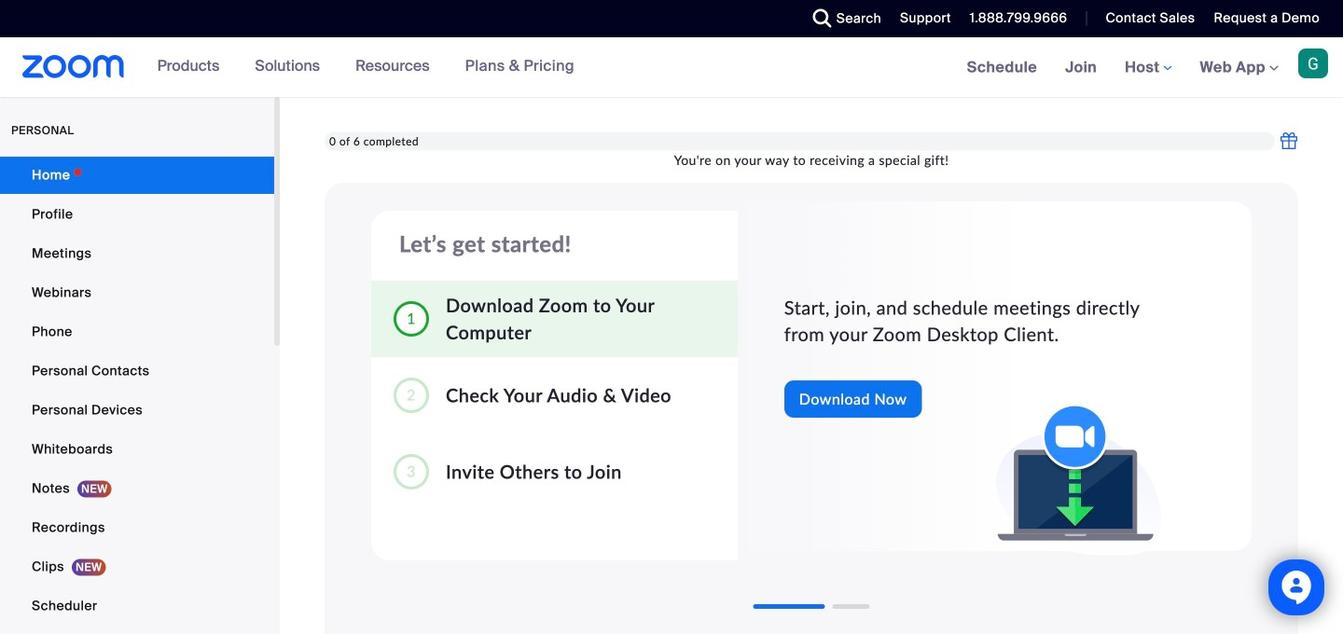 Task type: describe. For each thing, give the bounding box(es) containing it.
profile picture image
[[1298, 48, 1328, 78]]

meetings navigation
[[953, 37, 1343, 98]]

zoom logo image
[[22, 55, 125, 78]]



Task type: locate. For each thing, give the bounding box(es) containing it.
banner
[[0, 37, 1343, 98]]

product information navigation
[[143, 37, 588, 97]]

personal menu menu
[[0, 157, 274, 634]]



Task type: vqa. For each thing, say whether or not it's contained in the screenshot.
vote3634634 image
no



